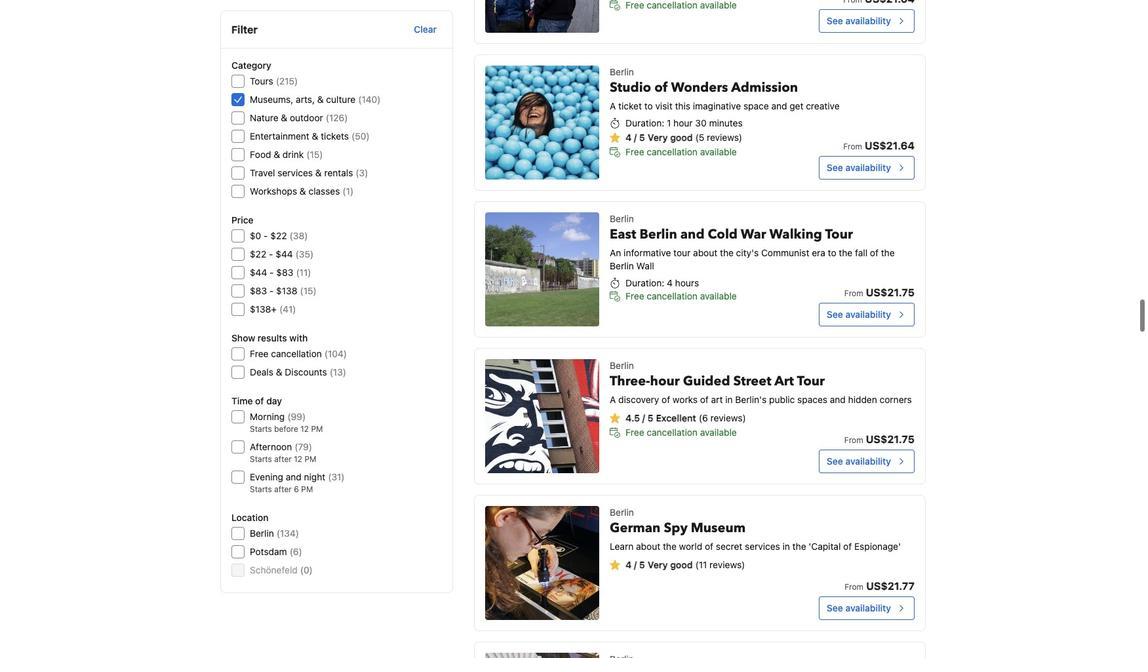 Task type: vqa. For each thing, say whether or not it's contained in the screenshot.


Task type: locate. For each thing, give the bounding box(es) containing it.
starts inside afternoon (79) starts after 12 pm
[[250, 454, 272, 464]]

- down $0 - $22 (38)
[[269, 248, 273, 260]]

(1)
[[343, 186, 354, 197]]

available down (5
[[700, 146, 737, 157]]

excellent
[[656, 412, 696, 424]]

4 down ticket
[[626, 132, 632, 143]]

from us$21.75
[[844, 287, 915, 298], [844, 433, 915, 445]]

berlin's
[[735, 394, 767, 405]]

from us$21.64
[[843, 140, 915, 151]]

culture
[[326, 94, 356, 105]]

1 horizontal spatial $22
[[270, 230, 287, 241]]

night
[[304, 471, 325, 483]]

(15) for $83 - $138 (15)
[[300, 285, 317, 296]]

see for studio of wonders admission
[[827, 162, 843, 173]]

1 horizontal spatial tour
[[825, 226, 853, 243]]

0 vertical spatial hour
[[673, 117, 693, 129]]

and inside evening and night (31) starts after 6 pm
[[286, 471, 301, 483]]

the right fall
[[881, 247, 895, 258]]

1 vertical spatial good
[[670, 559, 693, 570]]

0 vertical spatial 4
[[626, 132, 632, 143]]

starts down evening
[[250, 485, 272, 494]]

of right fall
[[870, 247, 879, 258]]

from down fall
[[844, 288, 863, 298]]

from left us$21.64
[[843, 142, 862, 151]]

& left drink
[[274, 149, 280, 160]]

& right "deals"
[[276, 367, 282, 378]]

1 starts from the top
[[250, 424, 272, 434]]

from down hidden
[[844, 435, 863, 445]]

a down 'three-'
[[610, 394, 616, 405]]

berlin up potsdam
[[250, 528, 274, 539]]

starts inside the morning (99) starts before 12 pm
[[250, 424, 272, 434]]

3 free cancellation available from the top
[[626, 427, 737, 438]]

hour inside berlin three-hour guided street art tour a discovery of works of art in berlin's public spaces and hidden corners
[[650, 372, 680, 390]]

2 after from the top
[[274, 485, 292, 494]]

to inside berlin east berlin and cold war walking tour an informative tour about the city's communist era to the fall of the berlin wall
[[828, 247, 836, 258]]

2 vertical spatial available
[[700, 427, 737, 438]]

of right world
[[705, 541, 713, 552]]

$83
[[276, 267, 293, 278], [250, 285, 267, 296]]

duration: down wall in the right of the page
[[626, 277, 664, 288]]

0 horizontal spatial in
[[725, 394, 733, 405]]

tour up spaces
[[797, 372, 825, 390]]

ticket
[[618, 100, 642, 111]]

berlin down the an
[[610, 260, 634, 271]]

free cancellation available down 4 / 5 very good (5 reviews)
[[626, 146, 737, 157]]

2 us$21.75 from the top
[[866, 433, 915, 445]]

4 see availability from the top
[[827, 456, 891, 467]]

1 vertical spatial hour
[[650, 372, 680, 390]]

berlin up informative
[[640, 226, 677, 243]]

$44 up $44 - $83 (11)
[[276, 248, 293, 260]]

2 very from the top
[[648, 559, 668, 570]]

duration: for east
[[626, 277, 664, 288]]

pm inside the morning (99) starts before 12 pm
[[311, 424, 323, 434]]

4 availability from the top
[[845, 456, 891, 467]]

0 horizontal spatial about
[[636, 541, 660, 552]]

pm
[[311, 424, 323, 434], [304, 454, 316, 464], [301, 485, 313, 494]]

0 horizontal spatial services
[[278, 167, 313, 178]]

from for three-hour guided street art tour
[[844, 435, 863, 445]]

/ for 4 / 5 very good (5 reviews)
[[634, 132, 637, 143]]

1 vertical spatial free cancellation available
[[626, 290, 737, 302]]

4.5
[[626, 412, 640, 424]]

(41)
[[279, 304, 296, 315]]

$44 down $22 - $44 (35)
[[250, 267, 267, 278]]

availability
[[845, 15, 891, 26], [845, 162, 891, 173], [845, 309, 891, 320], [845, 456, 891, 467], [845, 603, 891, 614]]

& up classes
[[315, 167, 322, 178]]

tour up the era
[[825, 226, 853, 243]]

available down (6
[[700, 427, 737, 438]]

/ down ticket
[[634, 132, 637, 143]]

and inside berlin three-hour guided street art tour a discovery of works of art in berlin's public spaces and hidden corners
[[830, 394, 846, 405]]

0 vertical spatial after
[[274, 454, 292, 464]]

2 see from the top
[[827, 162, 843, 173]]

tour inside berlin east berlin and cold war walking tour an informative tour about the city's communist era to the fall of the berlin wall
[[825, 226, 853, 243]]

berlin up 'three-'
[[610, 360, 634, 371]]

street art walking tour image
[[485, 653, 599, 658]]

5 see from the top
[[827, 603, 843, 614]]

us$21.77
[[866, 580, 915, 592]]

hour up works
[[650, 372, 680, 390]]

free down duration: 4 hours
[[626, 290, 644, 302]]

0 vertical spatial duration:
[[626, 117, 664, 129]]

after inside afternoon (79) starts after 12 pm
[[274, 454, 292, 464]]

reviews) down 'secret'
[[710, 559, 745, 570]]

2 from us$21.75 from the top
[[844, 433, 915, 445]]

2 vertical spatial free cancellation available
[[626, 427, 737, 438]]

us$21.75 down fall
[[866, 287, 915, 298]]

from us$21.75 for east berlin and cold war walking tour
[[844, 287, 915, 298]]

a left ticket
[[610, 100, 616, 111]]

(11)
[[296, 267, 311, 278]]

hour
[[673, 117, 693, 129], [650, 372, 680, 390]]

2 vertical spatial 5
[[639, 559, 645, 570]]

4 down learn
[[626, 559, 632, 570]]

very down 1
[[648, 132, 668, 143]]

berlin three-hour guided street art tour a discovery of works of art in berlin's public spaces and hidden corners
[[610, 360, 912, 405]]

1
[[667, 117, 671, 129]]

12 inside afternoon (79) starts after 12 pm
[[294, 454, 302, 464]]

in left 'capital
[[783, 541, 790, 552]]

12 for (79)
[[294, 454, 302, 464]]

1 horizontal spatial services
[[745, 541, 780, 552]]

about inside berlin german spy museum learn about the world of secret services in the 'capital of espionage'
[[636, 541, 660, 552]]

0 vertical spatial (15)
[[306, 149, 323, 160]]

0 horizontal spatial $83
[[250, 285, 267, 296]]

available down 'city's'
[[700, 290, 737, 302]]

0 vertical spatial a
[[610, 100, 616, 111]]

after left 6 on the left bottom of page
[[274, 485, 292, 494]]

- for $22
[[269, 248, 273, 260]]

from us$21.75 down fall
[[844, 287, 915, 298]]

duration: for studio
[[626, 117, 664, 129]]

location
[[231, 512, 269, 523]]

2 see availability from the top
[[827, 162, 891, 173]]

see availability for german spy museum
[[827, 603, 891, 614]]

1 vertical spatial tour
[[797, 372, 825, 390]]

afternoon
[[250, 441, 292, 452]]

availability for studio of wonders admission
[[845, 162, 891, 173]]

see for three-hour guided street art tour
[[827, 456, 843, 467]]

cold
[[708, 226, 738, 243]]

& for deals & discounts
[[276, 367, 282, 378]]

0 vertical spatial available
[[700, 146, 737, 157]]

available for guided
[[700, 427, 737, 438]]

starts
[[250, 424, 272, 434], [250, 454, 272, 464], [250, 485, 272, 494]]

berlin for east
[[610, 213, 634, 224]]

of right 'capital
[[843, 541, 852, 552]]

5 availability from the top
[[845, 603, 891, 614]]

see availability for studio of wonders admission
[[827, 162, 891, 173]]

2 vertical spatial starts
[[250, 485, 272, 494]]

from us$21.75 down corners
[[844, 433, 915, 445]]

0 vertical spatial about
[[693, 247, 717, 258]]

berlin
[[610, 66, 634, 77], [610, 213, 634, 224], [640, 226, 677, 243], [610, 260, 634, 271], [610, 360, 634, 371], [610, 507, 634, 518], [250, 528, 274, 539]]

& for entertainment & tickets
[[312, 130, 318, 142]]

2 vertical spatial reviews)
[[710, 559, 745, 570]]

5 down german
[[639, 559, 645, 570]]

1 vertical spatial services
[[745, 541, 780, 552]]

berlin inside berlin three-hour guided street art tour a discovery of works of art in berlin's public spaces and hidden corners
[[610, 360, 634, 371]]

& down travel services & rentals (3)
[[300, 186, 306, 197]]

deals
[[250, 367, 273, 378]]

from left us$21.77
[[845, 582, 864, 592]]

to right the era
[[828, 247, 836, 258]]

0 vertical spatial 12
[[300, 424, 309, 434]]

time of day
[[231, 395, 282, 406]]

0 vertical spatial free cancellation available
[[626, 146, 737, 157]]

$22 up $22 - $44 (35)
[[270, 230, 287, 241]]

2 a from the top
[[610, 394, 616, 405]]

0 vertical spatial starts
[[250, 424, 272, 434]]

1 free cancellation available from the top
[[626, 146, 737, 157]]

1 availability from the top
[[845, 15, 891, 26]]

(134)
[[277, 528, 299, 539]]

- down $22 - $44 (35)
[[270, 267, 274, 278]]

(13)
[[330, 367, 346, 378]]

12 down (99)
[[300, 424, 309, 434]]

3 availability from the top
[[845, 309, 891, 320]]

reviews) down minutes
[[707, 132, 742, 143]]

5 for 4 / 5 very good (11 reviews)
[[639, 559, 645, 570]]

good for (11 reviews)
[[670, 559, 693, 570]]

era
[[812, 247, 825, 258]]

1 vertical spatial $22
[[250, 248, 266, 260]]

1 from us$21.75 from the top
[[844, 287, 915, 298]]

reviews) down art
[[710, 412, 746, 424]]

berlin for german
[[610, 507, 634, 518]]

2 starts from the top
[[250, 454, 272, 464]]

pm for (79)
[[304, 454, 316, 464]]

tour inside berlin three-hour guided street art tour a discovery of works of art in berlin's public spaces and hidden corners
[[797, 372, 825, 390]]

pm down (79)
[[304, 454, 316, 464]]

30
[[695, 117, 707, 129]]

pm inside afternoon (79) starts after 12 pm
[[304, 454, 316, 464]]

from inside from us$21.77
[[845, 582, 864, 592]]

starts inside evening and night (31) starts after 6 pm
[[250, 485, 272, 494]]

berlin up studio
[[610, 66, 634, 77]]

2 good from the top
[[670, 559, 693, 570]]

of inside berlin east berlin and cold war walking tour an informative tour about the city's communist era to the fall of the berlin wall
[[870, 247, 879, 258]]

1 horizontal spatial to
[[828, 247, 836, 258]]

after down "afternoon"
[[274, 454, 292, 464]]

nature
[[250, 112, 278, 123]]

east berlin and cold war walking tour image
[[485, 212, 599, 327]]

2 available from the top
[[700, 290, 737, 302]]

1 vertical spatial a
[[610, 394, 616, 405]]

1 vertical spatial 5
[[647, 412, 653, 424]]

3 available from the top
[[700, 427, 737, 438]]

& left the tickets
[[312, 130, 318, 142]]

us$21.75 down corners
[[866, 433, 915, 445]]

1 vertical spatial us$21.75
[[866, 433, 915, 445]]

services down drink
[[278, 167, 313, 178]]

& up entertainment
[[281, 112, 287, 123]]

1 vertical spatial starts
[[250, 454, 272, 464]]

1 a from the top
[[610, 100, 616, 111]]

1 horizontal spatial $83
[[276, 267, 293, 278]]

berlin inside berlin german spy museum learn about the world of secret services in the 'capital of espionage'
[[610, 507, 634, 518]]

from us$21.77
[[845, 580, 915, 592]]

2 vertical spatial pm
[[301, 485, 313, 494]]

5 for 4 / 5 very good (5 reviews)
[[639, 132, 645, 143]]

1 vertical spatial in
[[783, 541, 790, 552]]

1 vertical spatial about
[[636, 541, 660, 552]]

of left day
[[255, 395, 264, 406]]

services
[[278, 167, 313, 178], [745, 541, 780, 552]]

imaginative
[[693, 100, 741, 111]]

3 see availability from the top
[[827, 309, 891, 320]]

0 vertical spatial services
[[278, 167, 313, 178]]

and inside berlin east berlin and cold war walking tour an informative tour about the city's communist era to the fall of the berlin wall
[[680, 226, 705, 243]]

about inside berlin east berlin and cold war walking tour an informative tour about the city's communist era to the fall of the berlin wall
[[693, 247, 717, 258]]

spaces
[[797, 394, 827, 405]]

& for nature & outdoor
[[281, 112, 287, 123]]

1 horizontal spatial in
[[783, 541, 790, 552]]

- for $44
[[270, 267, 274, 278]]

informative
[[624, 247, 671, 258]]

from
[[843, 142, 862, 151], [844, 288, 863, 298], [844, 435, 863, 445], [845, 582, 864, 592]]

0 vertical spatial $83
[[276, 267, 293, 278]]

1 vertical spatial available
[[700, 290, 737, 302]]

and left get
[[771, 100, 787, 111]]

(140)
[[358, 94, 381, 105]]

0 vertical spatial to
[[644, 100, 653, 111]]

free cancellation available down 'hours'
[[626, 290, 737, 302]]

three-
[[610, 372, 650, 390]]

12 down (79)
[[294, 454, 302, 464]]

1 vertical spatial pm
[[304, 454, 316, 464]]

4
[[626, 132, 632, 143], [667, 277, 673, 288], [626, 559, 632, 570]]

of up visit
[[654, 79, 668, 96]]

$44
[[276, 248, 293, 260], [250, 267, 267, 278]]

0 vertical spatial 5
[[639, 132, 645, 143]]

to left visit
[[644, 100, 653, 111]]

0 vertical spatial us$21.75
[[866, 287, 915, 298]]

1 us$21.75 from the top
[[866, 287, 915, 298]]

services right 'secret'
[[745, 541, 780, 552]]

(15) down the (11)
[[300, 285, 317, 296]]

city's
[[736, 247, 759, 258]]

us$21.64
[[865, 140, 915, 151]]

/ right 4.5
[[642, 412, 645, 424]]

2 availability from the top
[[845, 162, 891, 173]]

0 vertical spatial in
[[725, 394, 733, 405]]

availability for three-hour guided street art tour
[[845, 456, 891, 467]]

see availability
[[827, 15, 891, 26], [827, 162, 891, 173], [827, 309, 891, 320], [827, 456, 891, 467], [827, 603, 891, 614]]

$0
[[250, 230, 261, 241]]

0 vertical spatial good
[[670, 132, 693, 143]]

walking
[[769, 226, 822, 243]]

&
[[317, 94, 324, 105], [281, 112, 287, 123], [312, 130, 318, 142], [274, 149, 280, 160], [315, 167, 322, 178], [300, 186, 306, 197], [276, 367, 282, 378]]

pm right 6 on the left bottom of page
[[301, 485, 313, 494]]

1 duration: from the top
[[626, 117, 664, 129]]

4 / 5 very good (11 reviews)
[[626, 559, 745, 570]]

studio of wonders admission image
[[485, 66, 599, 180]]

$22
[[270, 230, 287, 241], [250, 248, 266, 260]]

1 vertical spatial /
[[642, 412, 645, 424]]

duration: 4 hours
[[626, 277, 699, 288]]

1 vertical spatial 12
[[294, 454, 302, 464]]

(15) for food & drink (15)
[[306, 149, 323, 160]]

travel services & rentals (3)
[[250, 167, 368, 178]]

hour right 1
[[673, 117, 693, 129]]

3 see from the top
[[827, 309, 843, 320]]

evening
[[250, 471, 283, 483]]

1 vertical spatial (15)
[[300, 285, 317, 296]]

public
[[769, 394, 795, 405]]

(15) down entertainment & tickets (50) at left
[[306, 149, 323, 160]]

about
[[693, 247, 717, 258], [636, 541, 660, 552]]

good
[[670, 132, 693, 143], [670, 559, 693, 570]]

fall
[[855, 247, 867, 258]]

day
[[266, 395, 282, 406]]

2 vertical spatial 4
[[626, 559, 632, 570]]

in right art
[[725, 394, 733, 405]]

very down spy
[[648, 559, 668, 570]]

the left fall
[[839, 247, 853, 258]]

available for and
[[700, 290, 737, 302]]

0 horizontal spatial to
[[644, 100, 653, 111]]

4 for 4 / 5 very good (11 reviews)
[[626, 559, 632, 570]]

1 vertical spatial after
[[274, 485, 292, 494]]

starts down "afternoon"
[[250, 454, 272, 464]]

2 duration: from the top
[[626, 277, 664, 288]]

4 see from the top
[[827, 456, 843, 467]]

cancellation down 4 / 5 very good (5 reviews)
[[647, 146, 698, 157]]

0 horizontal spatial tour
[[797, 372, 825, 390]]

and up 6 on the left bottom of page
[[286, 471, 301, 483]]

$138+
[[250, 304, 277, 315]]

free cancellation available down 4.5 / 5 excellent (6 reviews)
[[626, 427, 737, 438]]

with
[[289, 332, 308, 344]]

0 vertical spatial reviews)
[[707, 132, 742, 143]]

- for $83
[[269, 285, 274, 296]]

schönefeld
[[250, 565, 298, 576]]

0 vertical spatial $44
[[276, 248, 293, 260]]

pm up (79)
[[311, 424, 323, 434]]

$138+ (41)
[[250, 304, 296, 315]]

& right arts,
[[317, 94, 324, 105]]

$22 down $0
[[250, 248, 266, 260]]

5 see availability from the top
[[827, 603, 891, 614]]

0 vertical spatial very
[[648, 132, 668, 143]]

12 inside the morning (99) starts before 12 pm
[[300, 424, 309, 434]]

about right 'tour'
[[693, 247, 717, 258]]

5 right 4.5
[[647, 412, 653, 424]]

$83 up $83 - $138 (15)
[[276, 267, 293, 278]]

reviews)
[[707, 132, 742, 143], [710, 412, 746, 424], [710, 559, 745, 570]]

0 vertical spatial pm
[[311, 424, 323, 434]]

(50)
[[352, 130, 370, 142]]

1 vertical spatial duration:
[[626, 277, 664, 288]]

0 horizontal spatial $44
[[250, 267, 267, 278]]

good left (11
[[670, 559, 693, 570]]

1 vertical spatial very
[[648, 559, 668, 570]]

0 vertical spatial from us$21.75
[[844, 287, 915, 298]]

4 for 4 / 5 very good (5 reviews)
[[626, 132, 632, 143]]

free down ticket
[[626, 146, 644, 157]]

0 vertical spatial tour
[[825, 226, 853, 243]]

reviews) for (11 reviews)
[[710, 559, 745, 570]]

1 vertical spatial $44
[[250, 267, 267, 278]]

results
[[258, 332, 287, 344]]

- right $0
[[264, 230, 268, 241]]

studio
[[610, 79, 651, 96]]

3 starts from the top
[[250, 485, 272, 494]]

5 down ticket
[[639, 132, 645, 143]]

a inside berlin three-hour guided street art tour a discovery of works of art in berlin's public spaces and hidden corners
[[610, 394, 616, 405]]

from for east berlin and cold war walking tour
[[844, 288, 863, 298]]

2 free cancellation available from the top
[[626, 290, 737, 302]]

5 for 4.5 / 5 excellent (6 reviews)
[[647, 412, 653, 424]]

from inside 'from us$21.64'
[[843, 142, 862, 151]]

classes
[[308, 186, 340, 197]]

and left hidden
[[830, 394, 846, 405]]

1 very from the top
[[648, 132, 668, 143]]

4 left 'hours'
[[667, 277, 673, 288]]

berlin inside berlin studio of wonders admission a ticket to visit this imaginative space and get creative
[[610, 66, 634, 77]]

/ down german
[[634, 559, 637, 570]]

1 good from the top
[[670, 132, 693, 143]]

travel
[[250, 167, 275, 178]]

from for studio of wonders admission
[[843, 142, 862, 151]]

berlin up east
[[610, 213, 634, 224]]

a
[[610, 100, 616, 111], [610, 394, 616, 405]]

drink
[[283, 149, 304, 160]]

the left 'capital
[[792, 541, 806, 552]]

2 vertical spatial /
[[634, 559, 637, 570]]

1 vertical spatial from us$21.75
[[844, 433, 915, 445]]

1 horizontal spatial about
[[693, 247, 717, 258]]

see
[[827, 15, 843, 26], [827, 162, 843, 173], [827, 309, 843, 320], [827, 456, 843, 467], [827, 603, 843, 614]]

1 after from the top
[[274, 454, 292, 464]]

about down german
[[636, 541, 660, 552]]

1 vertical spatial to
[[828, 247, 836, 258]]

0 vertical spatial /
[[634, 132, 637, 143]]

12
[[300, 424, 309, 434], [294, 454, 302, 464]]

$83 up '$138+'
[[250, 285, 267, 296]]



Task type: describe. For each thing, give the bounding box(es) containing it.
hour for 1
[[673, 117, 693, 129]]

reviews) for (5 reviews)
[[707, 132, 742, 143]]

to inside berlin studio of wonders admission a ticket to visit this imaginative space and get creative
[[644, 100, 653, 111]]

1 vertical spatial $83
[[250, 285, 267, 296]]

& for workshops & classes
[[300, 186, 306, 197]]

potsdam (6)
[[250, 546, 302, 557]]

berlin (134)
[[250, 528, 299, 539]]

very for 4 / 5 very good (11 reviews)
[[648, 559, 668, 570]]

after inside evening and night (31) starts after 6 pm
[[274, 485, 292, 494]]

1 vertical spatial reviews)
[[710, 412, 746, 424]]

1 see availability from the top
[[827, 15, 891, 26]]

free cancellation (104)
[[250, 348, 347, 359]]

berlin for studio
[[610, 66, 634, 77]]

hidden
[[848, 394, 877, 405]]

see availability for east berlin and cold war walking tour
[[827, 309, 891, 320]]

(79)
[[295, 441, 312, 452]]

price
[[231, 214, 254, 226]]

availability for east berlin and cold war walking tour
[[845, 309, 891, 320]]

creative
[[806, 100, 840, 111]]

secret
[[716, 541, 742, 552]]

starts for afternoon
[[250, 454, 272, 464]]

hour for three-
[[650, 372, 680, 390]]

german spy museum image
[[485, 506, 599, 620]]

guided
[[683, 372, 730, 390]]

outdoor
[[290, 112, 323, 123]]

food
[[250, 149, 271, 160]]

- for $0
[[264, 230, 268, 241]]

workshops
[[250, 186, 297, 197]]

spy
[[664, 519, 688, 537]]

good for (5 reviews)
[[670, 132, 693, 143]]

$22 - $44 (35)
[[250, 248, 314, 260]]

cold war walking tour image
[[485, 0, 599, 33]]

clear
[[414, 24, 437, 35]]

show
[[231, 332, 255, 344]]

german
[[610, 519, 661, 537]]

the down cold
[[720, 247, 734, 258]]

12 for (99)
[[300, 424, 309, 434]]

$0 - $22 (38)
[[250, 230, 308, 241]]

museums,
[[250, 94, 293, 105]]

corners
[[880, 394, 912, 405]]

schönefeld (0)
[[250, 565, 313, 576]]

(126)
[[326, 112, 348, 123]]

entertainment
[[250, 130, 309, 142]]

street
[[733, 372, 771, 390]]

of left works
[[662, 394, 670, 405]]

availability for german spy museum
[[845, 603, 891, 614]]

from us$21.75 for three-hour guided street art tour
[[844, 433, 915, 445]]

communist
[[761, 247, 809, 258]]

category
[[231, 60, 271, 71]]

starts for morning
[[250, 424, 272, 434]]

morning (99) starts before 12 pm
[[250, 411, 323, 434]]

(215)
[[276, 75, 298, 87]]

free up "deals"
[[250, 348, 269, 359]]

rentals
[[324, 167, 353, 178]]

duration: 1 hour 30 minutes
[[626, 117, 743, 129]]

three-hour guided street art tour image
[[485, 359, 599, 473]]

0 horizontal spatial $22
[[250, 248, 266, 260]]

/ for 4.5 / 5 excellent (6 reviews)
[[642, 412, 645, 424]]

morning
[[250, 411, 285, 422]]

berlin german spy museum learn about the world of secret services in the 'capital of espionage'
[[610, 507, 901, 552]]

cancellation down "excellent"
[[647, 427, 698, 438]]

wall
[[636, 260, 654, 271]]

(31)
[[328, 471, 345, 483]]

this
[[675, 100, 690, 111]]

hours
[[675, 277, 699, 288]]

world
[[679, 541, 702, 552]]

us$21.75 for three-hour guided street art tour
[[866, 433, 915, 445]]

a inside berlin studio of wonders admission a ticket to visit this imaginative space and get creative
[[610, 100, 616, 111]]

in inside berlin german spy museum learn about the world of secret services in the 'capital of espionage'
[[783, 541, 790, 552]]

'capital
[[809, 541, 841, 552]]

4 / 5 very good (5 reviews)
[[626, 132, 742, 143]]

space
[[743, 100, 769, 111]]

and inside berlin studio of wonders admission a ticket to visit this imaginative space and get creative
[[771, 100, 787, 111]]

(99)
[[287, 411, 306, 422]]

admission
[[731, 79, 798, 96]]

(104)
[[324, 348, 347, 359]]

free cancellation available for and
[[626, 290, 737, 302]]

see availability link
[[474, 0, 926, 44]]

discovery
[[618, 394, 659, 405]]

1 see from the top
[[827, 15, 843, 26]]

very for 4 / 5 very good (5 reviews)
[[648, 132, 668, 143]]

berlin for three-
[[610, 360, 634, 371]]

of inside berlin studio of wonders admission a ticket to visit this imaginative space and get creative
[[654, 79, 668, 96]]

deals & discounts (13)
[[250, 367, 346, 378]]

espionage'
[[854, 541, 901, 552]]

1 horizontal spatial $44
[[276, 248, 293, 260]]

$83 - $138 (15)
[[250, 285, 317, 296]]

from for german spy museum
[[845, 582, 864, 592]]

(6)
[[290, 546, 302, 557]]

time
[[231, 395, 253, 406]]

nature & outdoor (126)
[[250, 112, 348, 123]]

the down spy
[[663, 541, 677, 552]]

museums, arts, & culture (140)
[[250, 94, 381, 105]]

clear button
[[409, 18, 442, 41]]

/ for 4 / 5 very good (11 reviews)
[[634, 559, 637, 570]]

1 available from the top
[[700, 146, 737, 157]]

1 vertical spatial 4
[[667, 277, 673, 288]]

see for east berlin and cold war walking tour
[[827, 309, 843, 320]]

pm for (99)
[[311, 424, 323, 434]]

visit
[[655, 100, 672, 111]]

of left art
[[700, 394, 709, 405]]

cancellation down the 'with'
[[271, 348, 322, 359]]

6
[[294, 485, 299, 494]]

& for food & drink
[[274, 149, 280, 160]]

$138
[[276, 285, 297, 296]]

0 vertical spatial $22
[[270, 230, 287, 241]]

east
[[610, 226, 636, 243]]

get
[[790, 100, 803, 111]]

tour
[[673, 247, 691, 258]]

cancellation down duration: 4 hours
[[647, 290, 698, 302]]

free cancellation available for guided
[[626, 427, 737, 438]]

workshops & classes (1)
[[250, 186, 354, 197]]

before
[[274, 424, 298, 434]]

(11
[[695, 559, 707, 570]]

(6
[[699, 412, 708, 424]]

war
[[741, 226, 766, 243]]

pm inside evening and night (31) starts after 6 pm
[[301, 485, 313, 494]]

tours
[[250, 75, 273, 87]]

see for german spy museum
[[827, 603, 843, 614]]

berlin for (134)
[[250, 528, 274, 539]]

see availability for three-hour guided street art tour
[[827, 456, 891, 467]]

entertainment & tickets (50)
[[250, 130, 370, 142]]

free down 4.5
[[626, 427, 644, 438]]

us$21.75 for east berlin and cold war walking tour
[[866, 287, 915, 298]]

wonders
[[671, 79, 728, 96]]

services inside berlin german spy museum learn about the world of secret services in the 'capital of espionage'
[[745, 541, 780, 552]]

show results with
[[231, 332, 308, 344]]

works
[[673, 394, 698, 405]]

in inside berlin three-hour guided street art tour a discovery of works of art in berlin's public spaces and hidden corners
[[725, 394, 733, 405]]

arts,
[[296, 94, 315, 105]]

an
[[610, 247, 621, 258]]

(5
[[695, 132, 704, 143]]



